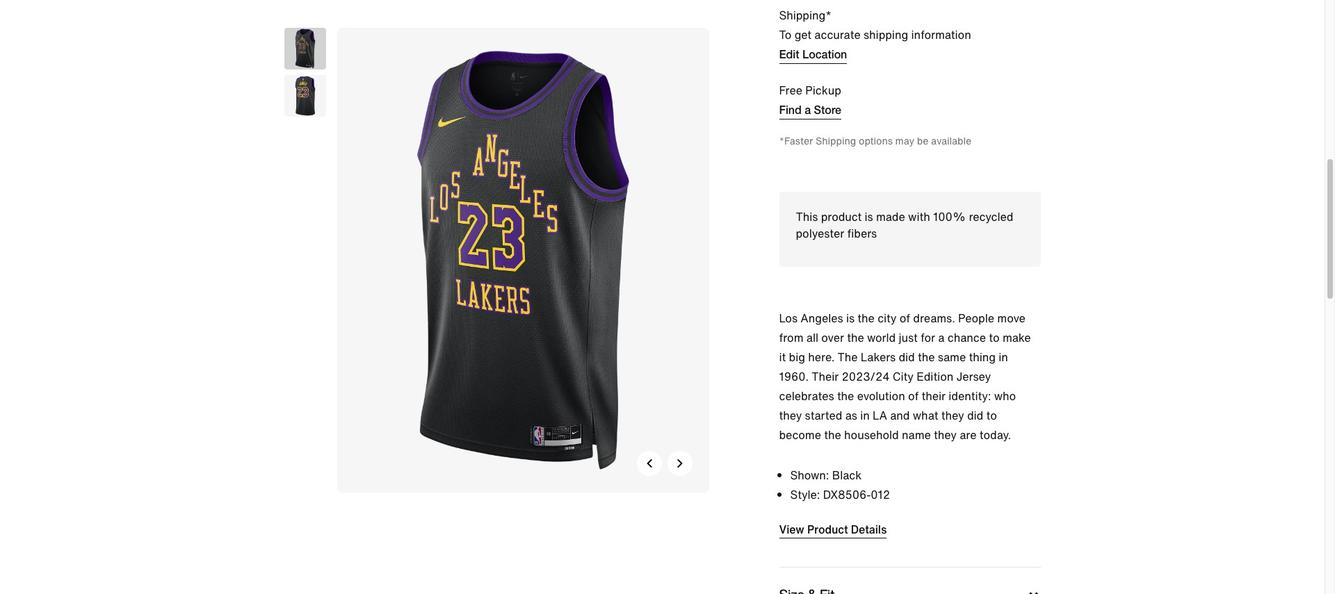 Task type: describe. For each thing, give the bounding box(es) containing it.
1 vertical spatial of
[[908, 388, 919, 405]]

make
[[1003, 330, 1031, 346]]

become
[[779, 427, 821, 444]]

world
[[867, 330, 896, 346]]

from
[[779, 330, 804, 346]]

recycled
[[969, 209, 1014, 225]]

style:
[[790, 487, 820, 504]]

they up are
[[942, 408, 964, 424]]

view product details button
[[779, 522, 887, 539]]

chance
[[948, 330, 986, 346]]

product
[[807, 522, 848, 538]]

options
[[859, 134, 893, 148]]

details
[[851, 522, 887, 538]]

1960.
[[779, 369, 809, 385]]

they up the become
[[779, 408, 802, 424]]

0 vertical spatial to
[[989, 330, 1000, 346]]

city
[[893, 369, 914, 385]]

as
[[846, 408, 858, 424]]

information
[[911, 26, 971, 43]]

are
[[960, 427, 977, 444]]

0 vertical spatial of
[[900, 310, 910, 327]]

celebrates
[[779, 388, 834, 405]]

free pickup find a store
[[779, 82, 842, 116]]

the down started
[[824, 427, 841, 444]]

edition
[[917, 369, 954, 385]]

who
[[994, 388, 1016, 405]]

view product details
[[779, 522, 887, 538]]

made
[[876, 209, 905, 225]]

the left city
[[858, 310, 875, 327]]

view
[[779, 522, 805, 538]]

today.
[[980, 427, 1011, 444]]

polyester
[[796, 225, 844, 242]]

they left are
[[934, 427, 957, 444]]

1 vertical spatial to
[[987, 408, 997, 424]]

edit
[[779, 47, 800, 61]]

shipping* to get accurate shipping information edit location
[[779, 7, 971, 61]]

faster
[[785, 134, 813, 148]]

los
[[779, 310, 798, 327]]

the up as
[[837, 388, 854, 405]]

evolution
[[857, 388, 905, 405]]

1 horizontal spatial did
[[967, 408, 984, 424]]

is for angeles
[[846, 310, 855, 327]]

2023/24
[[842, 369, 890, 385]]

angeles
[[801, 310, 843, 327]]

dreams.
[[913, 310, 955, 327]]

012
[[871, 487, 890, 504]]

all
[[807, 330, 819, 346]]

los angeles is the city of dreams. people move from all over the world just for a chance to make it big here. the lakers did the same thing in 1960. their 2023/24 city edition jersey celebrates the evolution of their identity: who they started as in la and what they did to become the household name they are today.
[[779, 310, 1031, 444]]

1 horizontal spatial in
[[999, 349, 1008, 366]]

it
[[779, 349, 786, 366]]

and
[[890, 408, 910, 424]]



Task type: locate. For each thing, give the bounding box(es) containing it.
0 horizontal spatial did
[[899, 349, 915, 366]]

location
[[803, 47, 847, 61]]

is right angeles
[[846, 310, 855, 327]]

shown: black style: dx8506-012
[[790, 467, 890, 504]]

to
[[989, 330, 1000, 346], [987, 408, 997, 424]]

1 horizontal spatial a
[[938, 330, 945, 346]]

1 horizontal spatial is
[[865, 209, 873, 225]]

the up the
[[847, 330, 864, 346]]

dx8506-
[[823, 487, 871, 504]]

is left made
[[865, 209, 873, 225]]

in right thing
[[999, 349, 1008, 366]]

store
[[814, 103, 842, 116]]

is
[[865, 209, 873, 225], [846, 310, 855, 327]]

in
[[999, 349, 1008, 366], [861, 408, 870, 424]]

edit location button
[[779, 46, 847, 64]]

pickup
[[806, 82, 841, 99]]

they
[[779, 408, 802, 424], [942, 408, 964, 424], [934, 427, 957, 444]]

fibers
[[847, 225, 877, 242]]

100%
[[933, 209, 966, 225]]

a inside free pickup find a store
[[805, 103, 811, 116]]

0 horizontal spatial in
[[861, 408, 870, 424]]

same
[[938, 349, 966, 366]]

shipping
[[816, 134, 856, 148]]

in right as
[[861, 408, 870, 424]]

identity:
[[949, 388, 991, 405]]

of
[[900, 310, 910, 327], [908, 388, 919, 405]]

of left their
[[908, 388, 919, 405]]

did
[[899, 349, 915, 366], [967, 408, 984, 424]]

people
[[958, 310, 995, 327]]

household
[[844, 427, 899, 444]]

lebron james los angeles lakers city edition 2023/24 men's nike dri-fit nba swingman jersey image
[[284, 28, 326, 70], [337, 28, 709, 493], [284, 75, 326, 117]]

be
[[917, 134, 929, 148]]

is inside los angeles is the city of dreams. people move from all over the world just for a chance to make it big here. the lakers did the same thing in 1960. their 2023/24 city edition jersey celebrates the evolution of their identity: who they started as in la and what they did to become the household name they are today.
[[846, 310, 855, 327]]

the down for
[[918, 349, 935, 366]]

shipping
[[864, 26, 908, 43]]

previous image
[[645, 460, 653, 468]]

to up the today.
[[987, 408, 997, 424]]

here.
[[808, 349, 835, 366]]

0 vertical spatial a
[[805, 103, 811, 116]]

1 vertical spatial did
[[967, 408, 984, 424]]

* faster shipping options may be available
[[779, 134, 972, 148]]

accurate
[[815, 26, 861, 43]]

big
[[789, 349, 805, 366]]

a right for
[[938, 330, 945, 346]]

a inside los angeles is the city of dreams. people move from all over the world just for a chance to make it big here. the lakers did the same thing in 1960. their 2023/24 city edition jersey celebrates the evolution of their identity: who they started as in la and what they did to become the household name they are today.
[[938, 330, 945, 346]]

city
[[878, 310, 897, 327]]

what
[[913, 408, 939, 424]]

a
[[805, 103, 811, 116], [938, 330, 945, 346]]

shown:
[[790, 467, 829, 484]]

the
[[838, 349, 858, 366]]

is for product
[[865, 209, 873, 225]]

did down identity:
[[967, 408, 984, 424]]

next image
[[676, 460, 684, 468]]

jersey
[[957, 369, 991, 385]]

get
[[795, 26, 812, 43]]

0 horizontal spatial is
[[846, 310, 855, 327]]

move
[[998, 310, 1026, 327]]

0 vertical spatial did
[[899, 349, 915, 366]]

their
[[812, 369, 839, 385]]

lakers
[[861, 349, 896, 366]]

of right city
[[900, 310, 910, 327]]

to left "make"
[[989, 330, 1000, 346]]

just
[[899, 330, 918, 346]]

may
[[896, 134, 915, 148]]

a right find
[[805, 103, 811, 116]]

this
[[796, 209, 818, 225]]

name
[[902, 427, 931, 444]]

for
[[921, 330, 935, 346]]

0 horizontal spatial a
[[805, 103, 811, 116]]

find a store button
[[779, 102, 842, 120]]

thing
[[969, 349, 996, 366]]

this product is made with 100% recycled polyester fibers
[[796, 209, 1014, 242]]

1 vertical spatial is
[[846, 310, 855, 327]]

product
[[821, 209, 862, 225]]

black
[[832, 467, 862, 484]]

with
[[908, 209, 930, 225]]

1 vertical spatial a
[[938, 330, 945, 346]]

did down just on the right bottom of the page
[[899, 349, 915, 366]]

started
[[805, 408, 843, 424]]

find
[[779, 103, 802, 116]]

*
[[779, 134, 785, 148]]

0 vertical spatial in
[[999, 349, 1008, 366]]

available
[[931, 134, 972, 148]]

is inside this product is made with 100% recycled polyester fibers
[[865, 209, 873, 225]]

the
[[858, 310, 875, 327], [847, 330, 864, 346], [918, 349, 935, 366], [837, 388, 854, 405], [824, 427, 841, 444]]

their
[[922, 388, 946, 405]]

shipping*
[[779, 7, 832, 24]]

1 vertical spatial in
[[861, 408, 870, 424]]

0 vertical spatial is
[[865, 209, 873, 225]]

la
[[873, 408, 887, 424]]

over
[[822, 330, 844, 346]]

free
[[779, 82, 803, 99]]

to
[[779, 26, 792, 43]]



Task type: vqa. For each thing, say whether or not it's contained in the screenshot.
'move'
yes



